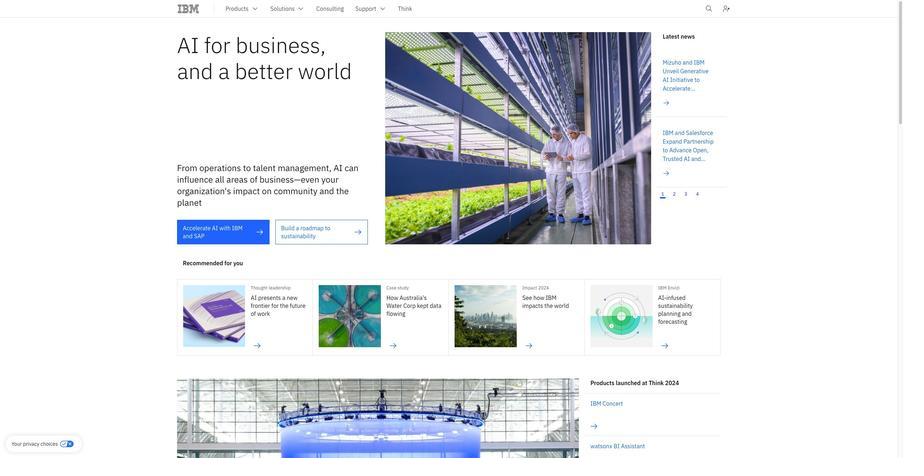 Task type: describe. For each thing, give the bounding box(es) containing it.
your privacy choices element
[[12, 441, 58, 449]]



Task type: vqa. For each thing, say whether or not it's contained in the screenshot.
"Your privacy choices" element at the bottom
yes



